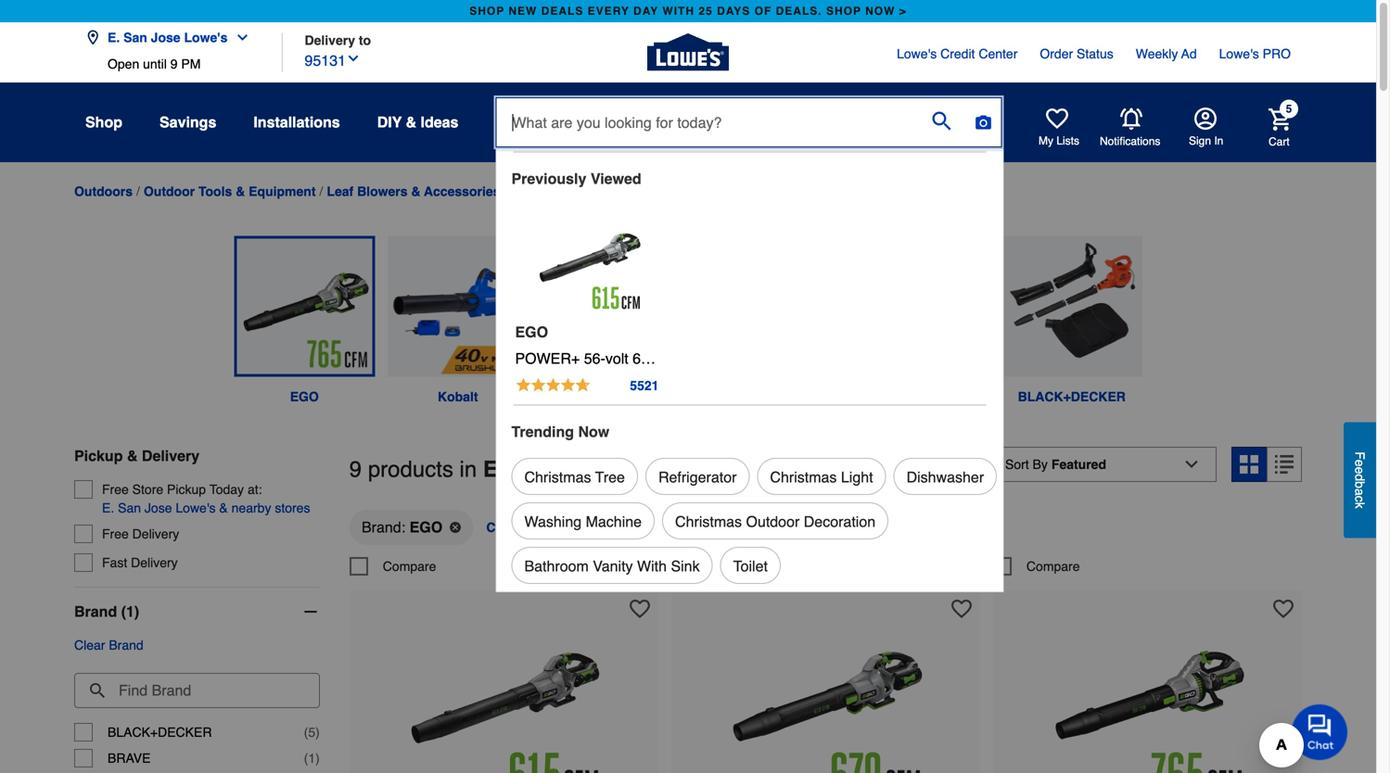 Task type: describe. For each thing, give the bounding box(es) containing it.
delivery up free store pickup today at:
[[142, 448, 200, 465]]

pro
[[1263, 46, 1291, 61]]

search image
[[933, 112, 951, 130]]

clear brand button
[[74, 636, 144, 655]]

ideas
[[421, 114, 459, 131]]

lowe's credit center link
[[897, 45, 1018, 63]]

ad
[[1182, 46, 1197, 61]]

in
[[460, 457, 477, 482]]

1 vertical spatial 9
[[350, 457, 362, 482]]

tools
[[199, 184, 232, 199]]

1 shop from the left
[[470, 5, 505, 18]]

installations
[[254, 114, 340, 131]]

sign in button
[[1189, 108, 1224, 148]]

savings
[[160, 114, 216, 131]]

diy & ideas
[[377, 114, 459, 131]]

status
[[1077, 46, 1114, 61]]

shop button
[[85, 106, 122, 139]]

Search Query text field
[[497, 98, 918, 147]]

christmas for christmas light
[[770, 469, 837, 486]]

outdoor
[[144, 184, 195, 199]]

at:
[[248, 482, 262, 497]]

shop
[[85, 114, 122, 131]]

delivery up 95131 on the top
[[305, 33, 355, 48]]

savings button
[[160, 106, 216, 139]]

brand:
[[362, 519, 406, 536]]

e. san jose lowe's button
[[85, 19, 257, 57]]

light
[[841, 469, 873, 486]]

free delivery
[[102, 527, 179, 542]]

camera image
[[974, 113, 993, 132]]

f e e d b a c k button
[[1344, 422, 1377, 538]]

clear all button
[[485, 509, 540, 546]]

now
[[578, 423, 610, 441]]

lowe's home improvement cart image
[[1269, 108, 1291, 131]]

with
[[637, 558, 667, 575]]

deals.
[[776, 5, 823, 18]]

order status link
[[1040, 45, 1114, 63]]

outdoors link
[[74, 184, 133, 199]]

ego inside search field
[[515, 324, 548, 341]]

brand inside button
[[109, 638, 144, 653]]

battery
[[561, 390, 605, 405]]

compare for 5013796763 element
[[705, 559, 758, 574]]

1 / from the left
[[136, 184, 140, 199]]

brand (1)
[[74, 604, 139, 621]]

lowe's pro link
[[1220, 45, 1291, 63]]

compare for 5001957647 element
[[383, 559, 436, 574]]

san for e. san jose lowe's & nearby stores
[[118, 501, 141, 516]]

) for ( 1 )
[[316, 752, 320, 766]]

e. for e. san jose lowe's & nearby stores
[[102, 501, 114, 516]]

sign
[[1189, 135, 1212, 148]]

jose for e. san jose lowe's & nearby stores
[[145, 501, 172, 516]]

deals
[[541, 5, 584, 18]]

jose for e. san jose lowe's
[[151, 30, 181, 45]]

leaf blowers link
[[511, 184, 592, 199]]

order status
[[1040, 46, 1114, 61]]

my lists
[[1039, 135, 1080, 148]]

order
[[1040, 46, 1073, 61]]

blowers inside outdoors / outdoor tools & equipment / leaf blowers & accessories
[[357, 184, 408, 199]]

1 heart outline image from the left
[[630, 599, 650, 620]]

( 1 )
[[304, 752, 320, 766]]

5013796763 element
[[672, 557, 758, 576]]

day
[[634, 5, 659, 18]]

c
[[1353, 496, 1368, 502]]

weekly ad
[[1136, 46, 1197, 61]]

clear brand
[[74, 638, 144, 653]]

of
[[755, 5, 772, 18]]

delivery down free delivery
[[131, 556, 178, 571]]

a
[[1353, 489, 1368, 496]]

grid view image
[[1240, 456, 1259, 474]]

0 vertical spatial brand
[[74, 604, 117, 621]]

1 horizontal spatial 5
[[1286, 102, 1293, 115]]

compare for 5005381953 'element'
[[1027, 559, 1080, 574]]

brave
[[108, 752, 151, 766]]

previously viewed
[[512, 170, 642, 187]]

in
[[1215, 135, 1224, 148]]

chat invite button image
[[1292, 704, 1349, 761]]

with
[[663, 5, 695, 18]]

until
[[143, 57, 167, 71]]

lowe's left "pro"
[[1220, 46, 1260, 61]]

lowe's inside button
[[184, 30, 228, 45]]

included
[[609, 390, 662, 405]]

days
[[717, 5, 751, 18]]

diy
[[377, 114, 402, 131]]

leaf inside outdoors / outdoor tools & equipment / leaf blowers & accessories
[[327, 184, 354, 199]]

& left accessories
[[411, 184, 421, 199]]

lowe's credit center
[[897, 46, 1018, 61]]

f e e d b a c k
[[1353, 452, 1368, 509]]

free for free delivery
[[102, 527, 129, 542]]

1 horizontal spatial pickup
[[167, 482, 206, 497]]

e. san jose lowe's & nearby stores
[[102, 501, 310, 516]]

lists
[[1057, 135, 1080, 148]]

center
[[979, 46, 1018, 61]]

free store pickup today at:
[[102, 482, 262, 497]]

& right diy
[[406, 114, 417, 131]]

leaf down trending now
[[539, 457, 585, 482]]

previously
[[512, 170, 587, 187]]

clear for clear all
[[486, 520, 519, 535]]

machine
[[586, 513, 642, 531]]

shop new deals every day with 25 days of deals. shop now >
[[470, 5, 907, 18]]

viewed
[[591, 170, 642, 187]]

( for 5
[[304, 726, 308, 740]]

my
[[1039, 135, 1054, 148]]

dishwasher
[[907, 469, 984, 486]]

(1)
[[121, 604, 139, 621]]

pickup & delivery
[[74, 448, 200, 465]]

minus image
[[301, 603, 320, 622]]

kobalt link
[[381, 236, 535, 406]]

christmas for christmas tree
[[525, 469, 591, 486]]



Task type: locate. For each thing, give the bounding box(es) containing it.
compare
[[383, 559, 436, 574], [705, 559, 758, 574], [1027, 559, 1080, 574]]

notifications
[[1100, 135, 1161, 148]]

san down store at the bottom
[[118, 501, 141, 516]]

jose inside button
[[145, 501, 172, 516]]

credit
[[941, 46, 975, 61]]

1 horizontal spatial christmas
[[675, 513, 742, 531]]

sign in
[[1189, 135, 1224, 148]]

2 heart outline image from the left
[[1274, 599, 1294, 620]]

0 horizontal spatial chevron down image
[[228, 30, 250, 45]]

delivery
[[305, 33, 355, 48], [142, 448, 200, 465], [132, 527, 179, 542], [131, 556, 178, 571]]

pickup
[[74, 448, 123, 465], [167, 482, 206, 497]]

1 horizontal spatial 9
[[350, 457, 362, 482]]

decoration
[[804, 513, 876, 531]]

store
[[132, 482, 163, 497]]

lowe's inside button
[[176, 501, 216, 516]]

/ right the equipment at the left top of page
[[320, 184, 323, 199]]

washing machine
[[525, 513, 642, 531]]

0 vertical spatial jose
[[151, 30, 181, 45]]

1 vertical spatial clear
[[74, 638, 105, 653]]

3 compare from the left
[[1027, 559, 1080, 574]]

0 horizontal spatial heart outline image
[[630, 599, 650, 620]]

9 products in ego leaf blowers
[[350, 457, 677, 482]]

)
[[316, 726, 320, 740], [316, 752, 320, 766]]

1 vertical spatial san
[[118, 501, 141, 516]]

christmas light
[[770, 469, 873, 486]]

outdoor
[[746, 513, 800, 531]]

brand: ego
[[362, 519, 443, 536]]

free
[[102, 482, 129, 497], [102, 527, 129, 542]]

0 vertical spatial e.
[[108, 30, 120, 45]]

(
[[304, 726, 308, 740], [304, 752, 308, 766]]

delivery to
[[305, 33, 371, 48]]

2 ) from the top
[[316, 752, 320, 766]]

& right tools
[[236, 184, 245, 199]]

1 vertical spatial pickup
[[167, 482, 206, 497]]

vanity
[[593, 558, 633, 575]]

5521
[[630, 378, 659, 393]]

compare inside 5005381953 'element'
[[1027, 559, 1080, 574]]

jose down store at the bottom
[[145, 501, 172, 516]]

5001957647 element
[[350, 557, 436, 576]]

clear down 'brand (1)'
[[74, 638, 105, 653]]

0 horizontal spatial 5
[[308, 726, 316, 740]]

1 horizontal spatial shop
[[827, 5, 862, 18]]

clear inside button
[[74, 638, 105, 653]]

e. right location image
[[108, 30, 120, 45]]

none search field containing previously viewed
[[496, 97, 1004, 610]]

brand
[[74, 604, 117, 621], [109, 638, 144, 653]]

leaf
[[327, 184, 354, 199], [511, 184, 538, 199], [539, 457, 585, 482]]

craftsman link
[[688, 236, 842, 406]]

0 horizontal spatial black+decker
[[108, 726, 212, 740]]

) up 1
[[316, 726, 320, 740]]

clear all
[[486, 520, 539, 535]]

0 vertical spatial 9
[[170, 57, 178, 71]]

0 horizontal spatial pickup
[[74, 448, 123, 465]]

1 vertical spatial (
[[304, 752, 308, 766]]

2 horizontal spatial compare
[[1027, 559, 1080, 574]]

kobalt
[[438, 390, 478, 405]]

clear for clear brand
[[74, 638, 105, 653]]

0 vertical spatial 5
[[1286, 102, 1293, 115]]

refrigerator
[[659, 469, 737, 486]]

9
[[170, 57, 178, 71], [350, 457, 362, 482]]

now
[[866, 5, 896, 18]]

black+decker
[[1018, 390, 1126, 405], [108, 726, 212, 740]]

free left store at the bottom
[[102, 482, 129, 497]]

e. up free delivery
[[102, 501, 114, 516]]

every
[[588, 5, 630, 18]]

2 / from the left
[[320, 184, 323, 199]]

san
[[123, 30, 147, 45], [118, 501, 141, 516]]

clear left all
[[486, 520, 519, 535]]

san up open
[[123, 30, 147, 45]]

christmas up washing at the bottom of the page
[[525, 469, 591, 486]]

0 vertical spatial san
[[123, 30, 147, 45]]

brand left (1)
[[74, 604, 117, 621]]

diy & ideas button
[[377, 106, 459, 139]]

e. for e. san jose lowe's
[[108, 30, 120, 45]]

heart outline image
[[952, 599, 972, 620]]

outdoors
[[74, 184, 133, 199]]

christmas
[[525, 469, 591, 486], [770, 469, 837, 486], [675, 513, 742, 531]]

1 vertical spatial black+decker
[[108, 726, 212, 740]]

( for 1
[[304, 752, 308, 766]]

leaf blowers
[[511, 184, 592, 199]]

1 vertical spatial 5
[[308, 726, 316, 740]]

1 vertical spatial brand
[[109, 638, 144, 653]]

0 vertical spatial )
[[316, 726, 320, 740]]

2 shop from the left
[[827, 5, 862, 18]]

lowe's down free store pickup today at:
[[176, 501, 216, 516]]

craftsman
[[724, 390, 806, 405]]

& down today
[[219, 501, 228, 516]]

free for free store pickup today at:
[[102, 482, 129, 497]]

1 vertical spatial chevron down image
[[346, 51, 361, 66]]

leaf right accessories
[[511, 184, 538, 199]]

9 left pm
[[170, 57, 178, 71]]

0 horizontal spatial shop
[[470, 5, 505, 18]]

heart outline image
[[630, 599, 650, 620], [1274, 599, 1294, 620]]

0 vertical spatial (
[[304, 726, 308, 740]]

clear inside button
[[486, 520, 519, 535]]

0 horizontal spatial christmas
[[525, 469, 591, 486]]

christmas outdoor decoration
[[675, 513, 876, 531]]

5 up cart
[[1286, 102, 1293, 115]]

1 horizontal spatial clear
[[486, 520, 519, 535]]

5 up 1
[[308, 726, 316, 740]]

close circle filled image
[[450, 522, 461, 533]]

) for ( 5 )
[[316, 726, 320, 740]]

black+decker inside black+decker link
[[1018, 390, 1126, 405]]

toilet
[[733, 558, 768, 575]]

weekly
[[1136, 46, 1179, 61]]

0 horizontal spatial clear
[[74, 638, 105, 653]]

location image
[[85, 30, 100, 45]]

0 horizontal spatial 9
[[170, 57, 178, 71]]

9 left products
[[350, 457, 362, 482]]

lowe's home improvement notification center image
[[1121, 108, 1143, 130]]

k
[[1353, 502, 1368, 509]]

pickup up free delivery
[[74, 448, 123, 465]]

leaf blowers & accessories link
[[327, 184, 500, 199]]

shop new deals every day with 25 days of deals. shop now > link
[[466, 0, 911, 22]]

None search field
[[496, 97, 1004, 610]]

lowe's
[[184, 30, 228, 45], [897, 46, 937, 61], [1220, 46, 1260, 61], [176, 501, 216, 516]]

0 vertical spatial pickup
[[74, 448, 123, 465]]

2 e from the top
[[1353, 467, 1368, 474]]

0 vertical spatial clear
[[486, 520, 519, 535]]

tree
[[595, 469, 625, 486]]

e up b
[[1353, 467, 1368, 474]]

list box containing brand:
[[350, 509, 1302, 557]]

husqvarna
[[885, 390, 952, 405]]

1 horizontal spatial heart outline image
[[1274, 599, 1294, 620]]

1 horizontal spatial black+decker
[[1018, 390, 1126, 405]]

product image
[[535, 205, 644, 324]]

( 5 )
[[304, 726, 320, 740]]

/ left outdoor
[[136, 184, 140, 199]]

to
[[359, 33, 371, 48]]

e up d
[[1353, 460, 1368, 467]]

list box
[[350, 509, 1302, 557]]

fast
[[102, 556, 127, 571]]

battery included link
[[535, 236, 688, 406]]

san inside button
[[123, 30, 147, 45]]

1 ( from the top
[[304, 726, 308, 740]]

jose
[[151, 30, 181, 45], [145, 501, 172, 516]]

2 horizontal spatial christmas
[[770, 469, 837, 486]]

f
[[1353, 452, 1368, 460]]

1 vertical spatial e.
[[102, 501, 114, 516]]

lowe's left credit on the top
[[897, 46, 937, 61]]

san for e. san jose lowe's
[[123, 30, 147, 45]]

( down ( 5 )
[[304, 752, 308, 766]]

1 vertical spatial )
[[316, 752, 320, 766]]

1
[[308, 752, 316, 766]]

compare inside 5013796763 element
[[705, 559, 758, 574]]

weekly ad link
[[1136, 45, 1197, 63]]

sink
[[671, 558, 700, 575]]

1 vertical spatial jose
[[145, 501, 172, 516]]

san inside button
[[118, 501, 141, 516]]

trending
[[512, 423, 574, 441]]

lowe's up pm
[[184, 30, 228, 45]]

chevron down image inside the 95131 'button'
[[346, 51, 361, 66]]

2 ( from the top
[[304, 752, 308, 766]]

christmas up christmas outdoor decoration
[[770, 469, 837, 486]]

shop left new
[[470, 5, 505, 18]]

e. inside button
[[102, 501, 114, 516]]

ego inside "link"
[[290, 390, 319, 405]]

2 compare from the left
[[705, 559, 758, 574]]

/
[[136, 184, 140, 199], [320, 184, 323, 199]]

ego link
[[228, 236, 381, 406]]

e. san jose lowe's & nearby stores button
[[102, 499, 310, 518]]

( up 1
[[304, 726, 308, 740]]

equipment
[[249, 184, 316, 199]]

leaf right the equipment at the left top of page
[[327, 184, 354, 199]]

delivery up fast delivery
[[132, 527, 179, 542]]

d
[[1353, 474, 1368, 481]]

outdoor tools & equipment link
[[144, 184, 316, 199]]

0 horizontal spatial /
[[136, 184, 140, 199]]

0 vertical spatial chevron down image
[[228, 30, 250, 45]]

1 horizontal spatial chevron down image
[[346, 51, 361, 66]]

christmas for christmas outdoor decoration
[[675, 513, 742, 531]]

fast delivery
[[102, 556, 178, 571]]

lowe's home improvement lists image
[[1046, 108, 1069, 130]]

2 free from the top
[[102, 527, 129, 542]]

) down ( 5 )
[[316, 752, 320, 766]]

0 horizontal spatial compare
[[383, 559, 436, 574]]

5005381953 element
[[993, 557, 1080, 576]]

1 ) from the top
[[316, 726, 320, 740]]

1 horizontal spatial /
[[320, 184, 323, 199]]

e. san jose lowe's
[[108, 30, 228, 45]]

& up store at the bottom
[[127, 448, 138, 465]]

jose inside button
[[151, 30, 181, 45]]

25
[[699, 5, 713, 18]]

95131 button
[[305, 48, 361, 72]]

free up fast
[[102, 527, 129, 542]]

0 vertical spatial black+decker
[[1018, 390, 1126, 405]]

lowe's home improvement account image
[[1195, 108, 1217, 130]]

open until 9 pm
[[108, 57, 201, 71]]

0 vertical spatial free
[[102, 482, 129, 497]]

chevron down image
[[228, 30, 250, 45], [346, 51, 361, 66]]

1 e from the top
[[1353, 460, 1368, 467]]

lowe's pro
[[1220, 46, 1291, 61]]

christmas up 5013796763 element
[[675, 513, 742, 531]]

pickup up e. san jose lowe's & nearby stores button
[[167, 482, 206, 497]]

>
[[900, 5, 907, 18]]

list view image
[[1276, 456, 1294, 474]]

chevron down image inside e. san jose lowe's button
[[228, 30, 250, 45]]

1 compare from the left
[[383, 559, 436, 574]]

e.
[[108, 30, 120, 45], [102, 501, 114, 516]]

e. inside button
[[108, 30, 120, 45]]

compare inside 5001957647 element
[[383, 559, 436, 574]]

ego
[[515, 324, 548, 341], [290, 390, 319, 405], [483, 457, 533, 482], [410, 519, 443, 536]]

1 vertical spatial free
[[102, 527, 129, 542]]

1 free from the top
[[102, 482, 129, 497]]

1 horizontal spatial compare
[[705, 559, 758, 574]]

lowe's home improvement logo image
[[648, 12, 729, 93]]

jose up 'until'
[[151, 30, 181, 45]]

shop left now
[[827, 5, 862, 18]]

battery included
[[561, 390, 662, 405]]

brand down (1)
[[109, 638, 144, 653]]



Task type: vqa. For each thing, say whether or not it's contained in the screenshot.
Lowe's Home Improvement Logo
yes



